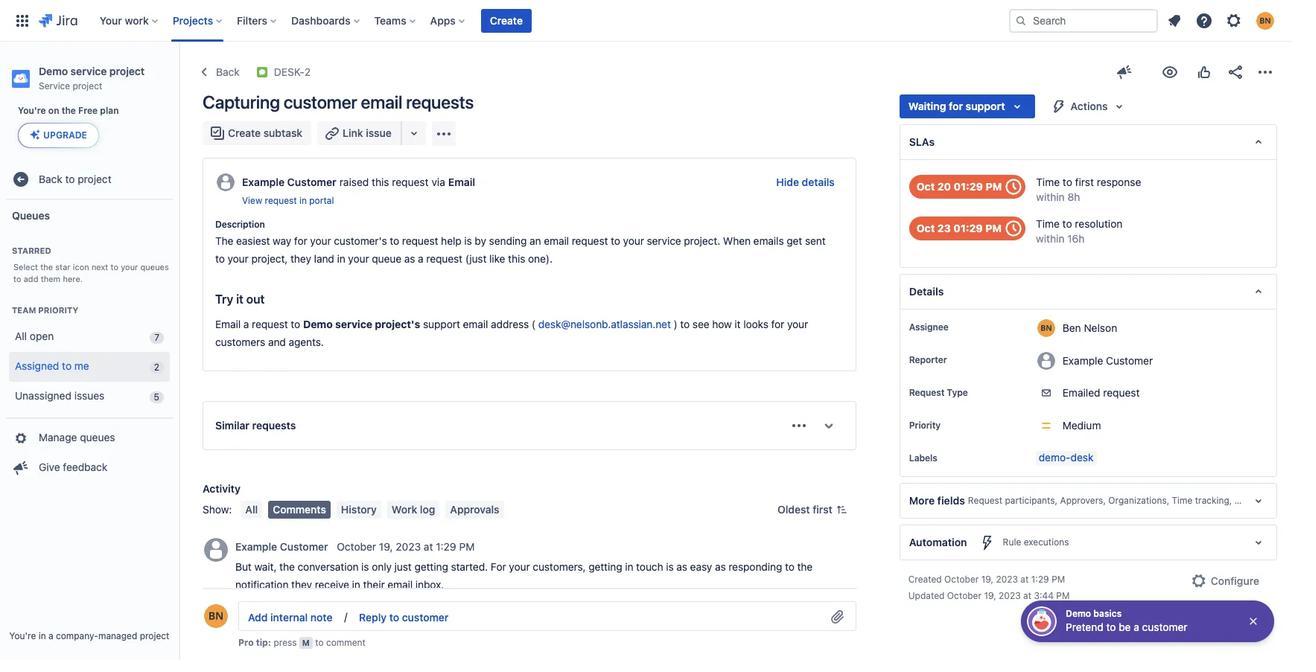 Task type: describe. For each thing, give the bounding box(es) containing it.
group containing manage queues
[[6, 418, 173, 488]]

upgrade
[[43, 130, 87, 141]]

project's
[[375, 318, 420, 331]]

pro
[[238, 638, 254, 649]]

wait,
[[254, 561, 277, 574]]

is inside the easiest way for your customer's to request help is by sending an email request to your service project. when emails get sent to your project, they land in your queue as a request (just like this one).
[[464, 235, 472, 247]]

pro tip: press m to comment
[[238, 638, 366, 649]]

receive
[[315, 579, 349, 592]]

configure link
[[1182, 570, 1269, 594]]

support inside dropdown button
[[966, 100, 1006, 113]]

one).
[[528, 253, 553, 265]]

projects
[[173, 14, 213, 26]]

team priority
[[12, 305, 78, 315]]

8h
[[1068, 191, 1081, 203]]

desk
[[1071, 452, 1094, 464]]

01:29 for 23
[[954, 222, 983, 235]]

2 vertical spatial example
[[235, 541, 277, 553]]

approvals button
[[446, 502, 504, 519]]

for inside dropdown button
[[949, 100, 964, 113]]

sending
[[489, 235, 527, 247]]

email left address
[[463, 318, 488, 331]]

teams
[[375, 14, 407, 26]]

first inside the time to first response within 8h
[[1076, 176, 1095, 189]]

work log
[[392, 504, 435, 516]]

starred select the star icon next to your queues to add them here.
[[12, 246, 169, 284]]

search image
[[1016, 15, 1028, 26]]

assignee
[[910, 322, 949, 333]]

conversation
[[298, 561, 359, 574]]

2 horizontal spatial as
[[715, 561, 726, 574]]

slas element
[[900, 124, 1278, 160]]

project.
[[684, 235, 721, 247]]

starred group
[[6, 230, 173, 290]]

back to project
[[39, 173, 112, 185]]

back for back to project
[[39, 173, 62, 185]]

the
[[215, 235, 234, 247]]

reply to customer
[[359, 611, 449, 624]]

feedback
[[63, 461, 108, 474]]

a left company-
[[48, 631, 53, 642]]

1 vertical spatial requests
[[252, 420, 296, 432]]

as inside the easiest way for your customer's to request help is by sending an email request to your service project. when emails get sent to your project, they land in your queue as a request (just like this one).
[[404, 253, 415, 265]]

a up customers
[[244, 318, 249, 331]]

all open
[[15, 330, 54, 343]]

labels
[[910, 453, 938, 464]]

pm left copy link to comment icon
[[459, 541, 475, 553]]

1 horizontal spatial as
[[677, 561, 688, 574]]

project up "free"
[[73, 80, 102, 92]]

waiting
[[909, 100, 947, 113]]

demo-desk link
[[1036, 452, 1097, 467]]

it inside ) to see how it looks for your customers and agents.
[[735, 318, 741, 331]]

a inside the easiest way for your customer's to request help is by sending an email request to your service project. when emails get sent to your project, they land in your queue as a request (just like this one).
[[418, 253, 424, 265]]

example customer raised this request via email
[[242, 176, 476, 189]]

1 vertical spatial october
[[945, 575, 979, 586]]

pretend
[[1066, 621, 1104, 634]]

just
[[395, 561, 412, 574]]

1 vertical spatial 19,
[[982, 575, 994, 586]]

0 vertical spatial request
[[910, 388, 945, 399]]

work
[[125, 14, 149, 26]]

close image
[[1248, 616, 1260, 628]]

2 vertical spatial customer
[[280, 541, 328, 553]]

all for all
[[245, 504, 258, 516]]

manage queues button
[[6, 424, 173, 453]]

link web pages and more image
[[405, 124, 423, 142]]

free
[[78, 105, 98, 116]]

for inside ) to see how it looks for your customers and agents.
[[772, 318, 785, 331]]

0 horizontal spatial customer
[[284, 92, 357, 113]]

on
[[48, 105, 59, 116]]

inbox.
[[416, 579, 444, 592]]

add app image
[[435, 125, 453, 143]]

team priority group
[[6, 290, 173, 418]]

your up land
[[310, 235, 331, 247]]

tracking,
[[1196, 496, 1233, 507]]

primary element
[[9, 0, 1010, 41]]

raised
[[340, 176, 369, 189]]

your profile and settings image
[[1257, 12, 1275, 29]]

0 vertical spatial at
[[424, 541, 433, 553]]

0 vertical spatial example customer
[[1063, 354, 1154, 367]]

you're in a company-managed project
[[9, 631, 169, 642]]

1:29 inside the created october 19, 2023 at 1:29 pm updated october 19, 2023 at 3:44 pm
[[1032, 575, 1050, 586]]

0 vertical spatial example
[[242, 176, 285, 189]]

you're for you're on the free plan
[[18, 105, 46, 116]]

1 vertical spatial 2023
[[997, 575, 1019, 586]]

pm right 3:44
[[1057, 591, 1070, 602]]

Search field
[[1010, 9, 1159, 32]]

view request in portal
[[242, 195, 334, 206]]

1 horizontal spatial service
[[335, 318, 373, 331]]

customers,
[[533, 561, 586, 574]]

create subtask
[[228, 127, 303, 139]]

email inside but wait, the conversation is only just getting started. for your customers, getting in touch is as easy as responding to the notification they receive in their email inbox.
[[388, 579, 413, 592]]

dashboards
[[291, 14, 351, 26]]

back for back
[[216, 66, 240, 78]]

company-
[[56, 631, 98, 642]]

20
[[938, 180, 952, 193]]

oldest first button
[[769, 502, 857, 519]]

your work button
[[95, 9, 164, 32]]

show image
[[817, 414, 841, 438]]

vote options: no one has voted for this issue yet. image
[[1196, 63, 1214, 81]]

first inside button
[[813, 504, 833, 516]]

labels pin to top. only you can see pinned fields. image
[[941, 453, 953, 465]]

service request image
[[256, 66, 268, 78]]

sidebar navigation image
[[162, 60, 195, 89]]

tip:
[[256, 638, 271, 649]]

customer inside demo basics pretend to be a customer
[[1143, 621, 1188, 634]]

oct for oct 20 01:29 pm
[[917, 180, 935, 193]]

delete button
[[267, 601, 298, 616]]

demo for demo service project
[[39, 65, 68, 77]]

1 vertical spatial example
[[1063, 354, 1104, 367]]

notifications image
[[1166, 12, 1184, 29]]

star
[[55, 262, 70, 272]]

work
[[392, 504, 417, 516]]

resolution
[[1076, 218, 1123, 230]]

for
[[491, 561, 506, 574]]

internal
[[271, 611, 308, 624]]

2 vertical spatial october
[[948, 591, 982, 602]]

create for create
[[490, 14, 523, 26]]

the easiest way for your customer's to request help is by sending an email request to your service project. when emails get sent to your project, they land in your queue as a request (just like this one).
[[215, 235, 829, 265]]

only
[[372, 561, 392, 574]]

1 vertical spatial support
[[423, 318, 460, 331]]

view request in portal link
[[242, 194, 334, 207]]

1 horizontal spatial priority
[[910, 420, 941, 431]]

capturing customer email requests
[[203, 92, 474, 113]]

edit button
[[235, 601, 255, 616]]

clockicon image for oct 23 01:29 pm
[[1002, 217, 1026, 241]]

approver
[[1235, 496, 1274, 507]]

1 horizontal spatial requests
[[406, 92, 474, 113]]

to inside but wait, the conversation is only just getting started. for your customers, getting in touch is as easy as responding to the notification they receive in their email inbox.
[[785, 561, 795, 574]]

service
[[39, 80, 70, 92]]

2 getting from the left
[[589, 561, 623, 574]]

configure
[[1211, 575, 1260, 588]]

0 horizontal spatial this
[[372, 176, 389, 189]]

menu bar containing all
[[238, 502, 507, 519]]

2 vertical spatial 19,
[[985, 591, 997, 602]]

2 horizontal spatial is
[[666, 561, 674, 574]]

issues
[[74, 390, 105, 402]]

reply to customer button
[[350, 606, 458, 630]]

queues inside 'button'
[[80, 432, 115, 444]]

here.
[[63, 274, 83, 284]]

basics
[[1094, 609, 1122, 620]]

ben nelson
[[1063, 322, 1118, 334]]

fields
[[938, 495, 966, 507]]

2 vertical spatial at
[[1024, 591, 1032, 602]]

history button
[[337, 502, 381, 519]]

request up and
[[252, 318, 288, 331]]

all for all open
[[15, 330, 27, 343]]

request type
[[910, 388, 968, 399]]

link issue
[[343, 127, 392, 139]]

time to resolution within 16h
[[1037, 218, 1123, 245]]

unassigned issues
[[15, 390, 105, 402]]

2 inside the team priority group
[[154, 362, 159, 373]]

share image
[[1227, 63, 1245, 81]]

see
[[693, 318, 710, 331]]

issue
[[366, 127, 392, 139]]

filters button
[[233, 9, 282, 32]]

they inside but wait, the conversation is only just getting started. for your customers, getting in touch is as easy as responding to the notification they receive in their email inbox.
[[291, 579, 312, 592]]

0 horizontal spatial 1:29
[[436, 541, 457, 553]]

similar
[[215, 420, 250, 432]]

create for create subtask
[[228, 127, 261, 139]]

an
[[530, 235, 541, 247]]

in left their
[[352, 579, 361, 592]]

like
[[490, 253, 506, 265]]

sent
[[805, 235, 826, 247]]

time inside more fields request participants, approvers, organizations, time tracking, approver grou
[[1173, 496, 1193, 507]]

subtask
[[264, 127, 303, 139]]

assignee pin to top. only you can see pinned fields. image
[[952, 322, 964, 334]]

the for on
[[62, 105, 76, 116]]

newest first image
[[836, 505, 848, 516]]

service inside demo service project service project
[[71, 65, 107, 77]]

request left help
[[402, 235, 438, 247]]

actions button
[[1041, 95, 1138, 118]]

get
[[787, 235, 803, 247]]



Task type: vqa. For each thing, say whether or not it's contained in the screenshot.
DESK - 10 at the left top of page
no



Task type: locate. For each thing, give the bounding box(es) containing it.
1 horizontal spatial create
[[490, 14, 523, 26]]

01:29 for 20
[[954, 180, 984, 193]]

oldest
[[778, 504, 810, 516]]

0 vertical spatial 01:29
[[954, 180, 984, 193]]

demo up pretend
[[1066, 609, 1092, 620]]

oct for oct 23 01:29 pm
[[917, 222, 935, 235]]

out
[[246, 293, 265, 306]]

october right the "updated"
[[948, 591, 982, 602]]

project inside back to project link
[[78, 173, 112, 185]]

1 within from the top
[[1037, 191, 1065, 203]]

a right queue
[[418, 253, 424, 265]]

comment
[[326, 638, 366, 649]]

create
[[490, 14, 523, 26], [228, 127, 261, 139]]

0 vertical spatial priority
[[38, 305, 78, 315]]

0 vertical spatial you're
[[18, 105, 46, 116]]

customer's
[[334, 235, 387, 247]]

1 horizontal spatial example customer
[[1063, 354, 1154, 367]]

request left the via
[[392, 176, 429, 189]]

time for time to first response within 8h
[[1037, 176, 1060, 189]]

1 vertical spatial it
[[735, 318, 741, 331]]

upgrade button
[[19, 124, 98, 148]]

within inside the time to first response within 8h
[[1037, 191, 1065, 203]]

at down rule executions
[[1021, 575, 1029, 586]]

0 vertical spatial 1:29
[[436, 541, 457, 553]]

demo
[[39, 65, 68, 77], [303, 318, 333, 331], [1066, 609, 1092, 620]]

request right emailed
[[1104, 387, 1140, 399]]

0 horizontal spatial as
[[404, 253, 415, 265]]

the right 'responding'
[[798, 561, 813, 574]]

1 vertical spatial this
[[508, 253, 526, 265]]

0 horizontal spatial is
[[362, 561, 369, 574]]

customer
[[284, 92, 357, 113], [402, 611, 449, 624], [1143, 621, 1188, 634]]

priority up open
[[38, 305, 78, 315]]

time up within 16h button
[[1037, 218, 1060, 230]]

add attachment image
[[829, 609, 847, 627]]

2023 down rule
[[997, 575, 1019, 586]]

hide details button
[[768, 171, 844, 194]]

actions
[[1071, 100, 1108, 113]]

1 horizontal spatial support
[[966, 100, 1006, 113]]

email inside the easiest way for your customer's to request help is by sending an email request to your service project. when emails get sent to your project, they land in your queue as a request (just like this one).
[[544, 235, 569, 247]]

0 vertical spatial all
[[15, 330, 27, 343]]

team
[[12, 305, 36, 315]]

reporter
[[910, 355, 948, 366]]

1 vertical spatial at
[[1021, 575, 1029, 586]]

you're for you're in a company-managed project
[[9, 631, 36, 642]]

hide
[[777, 176, 800, 189]]

help image
[[1196, 12, 1214, 29]]

) to see how it looks for your customers and agents.
[[215, 318, 811, 349]]

your inside but wait, the conversation is only just getting started. for your customers, getting in touch is as easy as responding to the notification they receive in their email inbox.
[[509, 561, 530, 574]]

be
[[1119, 621, 1132, 634]]

/
[[342, 610, 350, 623]]

0 vertical spatial 19,
[[379, 541, 393, 553]]

request right view
[[265, 195, 297, 206]]

1 vertical spatial first
[[813, 504, 833, 516]]

automation element
[[900, 525, 1278, 561]]

0 horizontal spatial service
[[71, 65, 107, 77]]

a right be at the bottom
[[1134, 621, 1140, 634]]

example
[[242, 176, 285, 189], [1063, 354, 1104, 367], [235, 541, 277, 553]]

customer inside button
[[402, 611, 449, 624]]

oldest first
[[778, 504, 833, 516]]

all inside the team priority group
[[15, 330, 27, 343]]

2 vertical spatial 2023
[[999, 591, 1021, 602]]

2 horizontal spatial service
[[647, 235, 682, 247]]

0 vertical spatial customer
[[287, 176, 337, 189]]

0 horizontal spatial requests
[[252, 420, 296, 432]]

support right project's
[[423, 318, 460, 331]]

example up emailed
[[1063, 354, 1104, 367]]

pm
[[986, 180, 1002, 193], [986, 222, 1002, 235], [459, 541, 475, 553], [1052, 575, 1066, 586], [1057, 591, 1070, 602]]

time inside the time to first response within 8h
[[1037, 176, 1060, 189]]

customer up conversation
[[280, 541, 328, 553]]

1 horizontal spatial is
[[464, 235, 472, 247]]

0 vertical spatial 2
[[305, 66, 311, 78]]

0 horizontal spatial it
[[236, 293, 244, 306]]

0 horizontal spatial back
[[39, 173, 62, 185]]

a inside demo basics pretend to be a customer
[[1134, 621, 1140, 634]]

at
[[424, 541, 433, 553], [1021, 575, 1029, 586], [1024, 591, 1032, 602]]

)
[[674, 318, 678, 331]]

desk@nelsonb.atlassian.net
[[539, 318, 671, 331]]

clockicon image left 'within 8h' button
[[1002, 175, 1026, 199]]

group
[[6, 418, 173, 488]]

all inside the "all" button
[[245, 504, 258, 516]]

link
[[343, 127, 363, 139]]

2 within from the top
[[1037, 233, 1065, 245]]

0 vertical spatial back
[[216, 66, 240, 78]]

medium
[[1063, 420, 1102, 432]]

service left project's
[[335, 318, 373, 331]]

1 clockicon image from the top
[[1002, 175, 1026, 199]]

edit
[[235, 601, 255, 614]]

via
[[432, 176, 445, 189]]

press
[[274, 638, 297, 649]]

try
[[215, 293, 233, 306]]

1 horizontal spatial back
[[216, 66, 240, 78]]

created october 19, 2023 at 1:29 pm updated october 19, 2023 at 3:44 pm
[[909, 575, 1070, 602]]

1 vertical spatial customer
[[1107, 354, 1154, 367]]

0 vertical spatial this
[[372, 176, 389, 189]]

in
[[299, 195, 307, 206], [337, 253, 346, 265], [625, 561, 634, 574], [352, 579, 361, 592], [39, 631, 46, 642]]

clockicon image left within 16h button
[[1002, 217, 1026, 241]]

1 vertical spatial 1:29
[[1032, 575, 1050, 586]]

is left only
[[362, 561, 369, 574]]

to inside ) to see how it looks for your customers and agents.
[[681, 318, 690, 331]]

1 horizontal spatial this
[[508, 253, 526, 265]]

queues up give feedback button
[[80, 432, 115, 444]]

they inside the easiest way for your customer's to request help is by sending an email request to your service project. when emails get sent to your project, they land in your queue as a request (just like this one).
[[291, 253, 311, 265]]

is left by
[[464, 235, 472, 247]]

hide details
[[777, 176, 835, 189]]

settings image
[[1226, 12, 1244, 29]]

1 vertical spatial email
[[215, 318, 241, 331]]

1 vertical spatial demo
[[303, 318, 333, 331]]

emailed request
[[1063, 387, 1140, 399]]

your right looks on the right of the page
[[788, 318, 809, 331]]

0 vertical spatial queues
[[140, 262, 169, 272]]

project
[[109, 65, 145, 77], [73, 80, 102, 92], [78, 173, 112, 185], [140, 631, 169, 642]]

email
[[361, 92, 403, 113], [544, 235, 569, 247], [463, 318, 488, 331], [388, 579, 413, 592]]

example customer up wait,
[[235, 541, 328, 553]]

1 vertical spatial all
[[245, 504, 258, 516]]

1 oct from the top
[[917, 180, 935, 193]]

all right show:
[[245, 504, 258, 516]]

back inside back to project link
[[39, 173, 62, 185]]

all left open
[[15, 330, 27, 343]]

2 vertical spatial time
[[1173, 496, 1193, 507]]

first up "8h" at the right top
[[1076, 176, 1095, 189]]

time left tracking,
[[1173, 496, 1193, 507]]

this
[[372, 176, 389, 189], [508, 253, 526, 265]]

customer down copy link to issue image
[[284, 92, 357, 113]]

create button
[[481, 9, 532, 32]]

2 vertical spatial demo
[[1066, 609, 1092, 620]]

menu bar
[[238, 502, 507, 519]]

comments
[[273, 504, 326, 516]]

1 getting from the left
[[415, 561, 448, 574]]

your inside ) to see how it looks for your customers and agents.
[[788, 318, 809, 331]]

oct left 20
[[917, 180, 935, 193]]

demo inside demo service project service project
[[39, 65, 68, 77]]

banner
[[0, 0, 1293, 42]]

email down just
[[388, 579, 413, 592]]

the right wait,
[[280, 561, 295, 574]]

2 vertical spatial for
[[772, 318, 785, 331]]

to inside time to resolution within 16h
[[1063, 218, 1073, 230]]

their
[[363, 579, 385, 592]]

me
[[74, 360, 89, 373]]

1 horizontal spatial request
[[969, 496, 1003, 507]]

service left project.
[[647, 235, 682, 247]]

started.
[[451, 561, 488, 574]]

back up 'capturing'
[[216, 66, 240, 78]]

queues
[[12, 209, 50, 222]]

service inside the easiest way for your customer's to request help is by sending an email request to your service project. when emails get sent to your project, they land in your queue as a request (just like this one).
[[647, 235, 682, 247]]

project right "managed"
[[140, 631, 169, 642]]

details element
[[900, 274, 1278, 310]]

managed
[[98, 631, 137, 642]]

to inside button
[[390, 611, 399, 624]]

pm up 3:44
[[1052, 575, 1066, 586]]

0 horizontal spatial support
[[423, 318, 460, 331]]

at down log
[[424, 541, 433, 553]]

project,
[[251, 253, 288, 265]]

time up 'within 8h' button
[[1037, 176, 1060, 189]]

1 horizontal spatial for
[[772, 318, 785, 331]]

at left 3:44
[[1024, 591, 1032, 602]]

demo up service at the left of page
[[39, 65, 68, 77]]

0 horizontal spatial getting
[[415, 561, 448, 574]]

in inside the easiest way for your customer's to request help is by sending an email request to your service project. when emails get sent to your project, they land in your queue as a request (just like this one).
[[337, 253, 346, 265]]

project up plan
[[109, 65, 145, 77]]

as left the easy
[[677, 561, 688, 574]]

it
[[236, 293, 244, 306], [735, 318, 741, 331]]

similar requests
[[215, 420, 296, 432]]

0 vertical spatial october
[[337, 541, 376, 553]]

0 vertical spatial service
[[71, 65, 107, 77]]

you're left company-
[[9, 631, 36, 642]]

requests up the add app image
[[406, 92, 474, 113]]

history
[[341, 504, 377, 516]]

more fields element
[[900, 484, 1293, 519]]

0 vertical spatial clockicon image
[[1002, 175, 1026, 199]]

to inside the team priority group
[[62, 360, 72, 373]]

1 vertical spatial request
[[969, 496, 1003, 507]]

1 vertical spatial time
[[1037, 218, 1060, 230]]

request inside more fields request participants, approvers, organizations, time tracking, approver grou
[[969, 496, 1003, 507]]

it right how on the right of the page
[[735, 318, 741, 331]]

0 horizontal spatial email
[[215, 318, 241, 331]]

it right try
[[236, 293, 244, 306]]

the for wait,
[[280, 561, 295, 574]]

priority inside group
[[38, 305, 78, 315]]

1 vertical spatial 01:29
[[954, 222, 983, 235]]

within inside time to resolution within 16h
[[1037, 233, 1065, 245]]

1 horizontal spatial 2
[[305, 66, 311, 78]]

the inside starred select the star icon next to your queues to add them here.
[[40, 262, 53, 272]]

create inside button
[[228, 127, 261, 139]]

updated
[[909, 591, 945, 602]]

queues
[[140, 262, 169, 272], [80, 432, 115, 444]]

0 horizontal spatial demo
[[39, 65, 68, 77]]

project down upgrade
[[78, 173, 112, 185]]

to inside demo basics pretend to be a customer
[[1107, 621, 1117, 634]]

1 vertical spatial priority
[[910, 420, 941, 431]]

clockicon image for oct 20 01:29 pm
[[1002, 175, 1026, 199]]

1 vertical spatial they
[[291, 579, 312, 592]]

as right queue
[[404, 253, 415, 265]]

this right like at the left
[[508, 253, 526, 265]]

first left newest first image
[[813, 504, 833, 516]]

1 vertical spatial example customer
[[235, 541, 328, 553]]

your right the for
[[509, 561, 530, 574]]

watch options: you are not watching this issue, 0 people watching image
[[1162, 63, 1180, 81]]

grou
[[1276, 496, 1293, 507]]

link issue button
[[318, 121, 402, 145]]

1 vertical spatial oct
[[917, 222, 935, 235]]

ben
[[1063, 322, 1082, 334]]

this right raised
[[372, 176, 389, 189]]

0 horizontal spatial all
[[15, 330, 27, 343]]

clockicon image
[[1002, 175, 1026, 199], [1002, 217, 1026, 241]]

starred
[[12, 246, 51, 256]]

(just
[[465, 253, 487, 265]]

0 vertical spatial 2023
[[396, 541, 421, 553]]

for right way
[[294, 235, 307, 247]]

rule executions
[[1003, 537, 1070, 548]]

0 horizontal spatial priority
[[38, 305, 78, 315]]

profile image of ben nelson image
[[204, 605, 228, 629]]

1 vertical spatial service
[[647, 235, 682, 247]]

2 up 5
[[154, 362, 159, 373]]

pm right '23'
[[986, 222, 1002, 235]]

banner containing your work
[[0, 0, 1293, 42]]

create right apps popup button
[[490, 14, 523, 26]]

demo for demo basics
[[1066, 609, 1092, 620]]

demo inside demo basics pretend to be a customer
[[1066, 609, 1092, 620]]

pm right 20
[[986, 180, 1002, 193]]

1 horizontal spatial customer
[[402, 611, 449, 624]]

example up wait,
[[235, 541, 277, 553]]

in right land
[[337, 253, 346, 265]]

the
[[62, 105, 76, 116], [40, 262, 53, 272], [280, 561, 295, 574], [798, 561, 813, 574]]

0 vertical spatial it
[[236, 293, 244, 306]]

is right touch on the bottom
[[666, 561, 674, 574]]

assigned to me
[[15, 360, 89, 373]]

support right waiting
[[966, 100, 1006, 113]]

email up issue
[[361, 92, 403, 113]]

nelson
[[1085, 322, 1118, 334]]

desk-
[[274, 66, 305, 78]]

queues right next
[[140, 262, 169, 272]]

your down customer's
[[348, 253, 369, 265]]

1 horizontal spatial it
[[735, 318, 741, 331]]

easiest
[[236, 235, 270, 247]]

appswitcher icon image
[[13, 12, 31, 29]]

work log button
[[387, 502, 440, 519]]

oct
[[917, 180, 935, 193], [917, 222, 935, 235]]

address
[[491, 318, 529, 331]]

0 vertical spatial email
[[448, 176, 476, 189]]

plan
[[100, 105, 119, 116]]

they
[[291, 253, 311, 265], [291, 579, 312, 592]]

request right an
[[572, 235, 608, 247]]

request inside 'link'
[[265, 195, 297, 206]]

for right looks on the right of the page
[[772, 318, 785, 331]]

create inside button
[[490, 14, 523, 26]]

0 horizontal spatial first
[[813, 504, 833, 516]]

2023 up just
[[396, 541, 421, 553]]

getting up inbox.
[[415, 561, 448, 574]]

1 horizontal spatial all
[[245, 504, 258, 516]]

they left land
[[291, 253, 311, 265]]

in left touch on the bottom
[[625, 561, 634, 574]]

copy link to comment image
[[478, 540, 490, 552]]

1 vertical spatial 2
[[154, 362, 159, 373]]

give feedback image
[[1116, 63, 1134, 81]]

2023 left 3:44
[[999, 591, 1021, 602]]

example customer up emailed request
[[1063, 354, 1154, 367]]

copy link to issue image
[[308, 66, 320, 77]]

the up them
[[40, 262, 53, 272]]

2 01:29 from the top
[[954, 222, 983, 235]]

your inside starred select the star icon next to your queues to add them here.
[[121, 262, 138, 272]]

actions image
[[1257, 63, 1275, 81]]

16h
[[1068, 233, 1085, 245]]

1 horizontal spatial demo
[[303, 318, 333, 331]]

requests right similar
[[252, 420, 296, 432]]

more fields request participants, approvers, organizations, time tracking, approver grou
[[910, 495, 1293, 507]]

request right fields
[[969, 496, 1003, 507]]

0 horizontal spatial 2
[[154, 362, 159, 373]]

2 clockicon image from the top
[[1002, 217, 1026, 241]]

1 horizontal spatial getting
[[589, 561, 623, 574]]

the for select
[[40, 262, 53, 272]]

1 01:29 from the top
[[954, 180, 984, 193]]

0 vertical spatial first
[[1076, 176, 1095, 189]]

in left company-
[[39, 631, 46, 642]]

you're on the free plan
[[18, 105, 119, 116]]

in inside 'link'
[[299, 195, 307, 206]]

time
[[1037, 176, 1060, 189], [1037, 218, 1060, 230], [1173, 496, 1193, 507]]

your down the
[[228, 253, 249, 265]]

queues inside starred select the star icon next to your queues to add them here.
[[140, 262, 169, 272]]

give feedback
[[39, 461, 108, 474]]

time inside time to resolution within 16h
[[1037, 218, 1060, 230]]

2 horizontal spatial customer
[[1143, 621, 1188, 634]]

0 vertical spatial create
[[490, 14, 523, 26]]

try it out
[[215, 293, 265, 306]]

october right created
[[945, 575, 979, 586]]

request down help
[[426, 253, 463, 265]]

1 vertical spatial create
[[228, 127, 261, 139]]

0 vertical spatial for
[[949, 100, 964, 113]]

email right the via
[[448, 176, 476, 189]]

your right next
[[121, 262, 138, 272]]

customer right be at the bottom
[[1143, 621, 1188, 634]]

1 vertical spatial clockicon image
[[1002, 217, 1026, 241]]

2 oct from the top
[[917, 222, 935, 235]]

0 horizontal spatial create
[[228, 127, 261, 139]]

back up queues
[[39, 173, 62, 185]]

oct 20 01:29 pm
[[917, 180, 1002, 193]]

is
[[464, 235, 472, 247], [362, 561, 369, 574], [666, 561, 674, 574]]

way
[[273, 235, 292, 247]]

service up "free"
[[71, 65, 107, 77]]

0 horizontal spatial request
[[910, 388, 945, 399]]

1 horizontal spatial first
[[1076, 176, 1095, 189]]

time for time to resolution within 16h
[[1037, 218, 1060, 230]]

1 horizontal spatial email
[[448, 176, 476, 189]]

request left type at bottom
[[910, 388, 945, 399]]

within left 16h
[[1037, 233, 1065, 245]]

create down 'capturing'
[[228, 127, 261, 139]]

they up 'delete'
[[291, 579, 312, 592]]

0 vertical spatial time
[[1037, 176, 1060, 189]]

apps button
[[426, 9, 471, 32]]

for inside the easiest way for your customer's to request help is by sending an email request to your service project. when emails get sent to your project, they land in your queue as a request (just like this one).
[[294, 235, 307, 247]]

2 horizontal spatial for
[[949, 100, 964, 113]]

within
[[1037, 191, 1065, 203], [1037, 233, 1065, 245]]

in left 'portal'
[[299, 195, 307, 206]]

jira image
[[39, 12, 77, 29], [39, 12, 77, 29]]

to inside the time to first response within 8h
[[1063, 176, 1073, 189]]

this inside the easiest way for your customer's to request help is by sending an email request to your service project. when emails get sent to your project, they land in your queue as a request (just like this one).
[[508, 253, 526, 265]]

as right the easy
[[715, 561, 726, 574]]

0 vertical spatial support
[[966, 100, 1006, 113]]

but wait, the conversation is only just getting started. for your customers, getting in touch is as easy as responding to the notification they receive in their email inbox.
[[235, 561, 816, 592]]

details
[[802, 176, 835, 189]]

and
[[268, 336, 286, 349]]

0 horizontal spatial example customer
[[235, 541, 328, 553]]

1:29 up the "started."
[[436, 541, 457, 553]]

0 vertical spatial within
[[1037, 191, 1065, 203]]

the right on
[[62, 105, 76, 116]]

customer down inbox.
[[402, 611, 449, 624]]

your left project.
[[623, 235, 644, 247]]

0 vertical spatial they
[[291, 253, 311, 265]]



